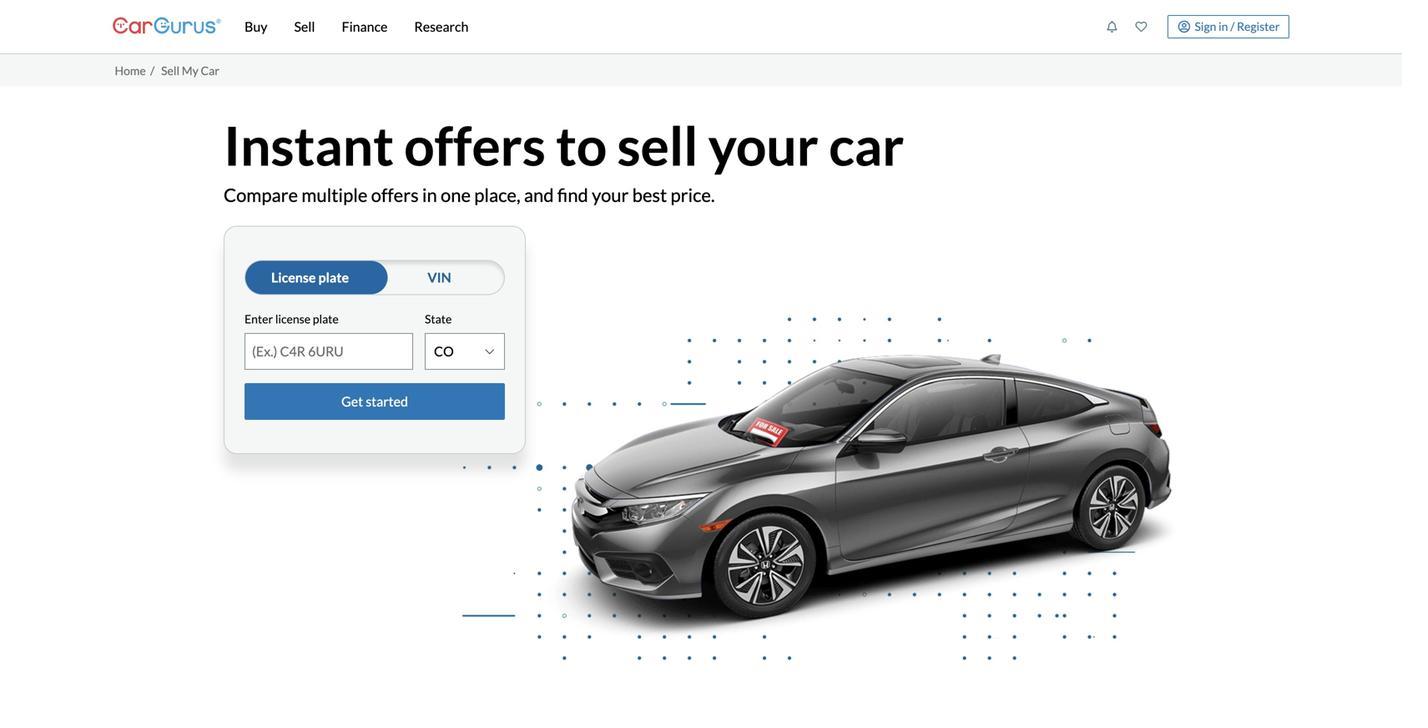 Task type: describe. For each thing, give the bounding box(es) containing it.
car
[[201, 63, 219, 77]]

home
[[115, 63, 146, 77]]

finance button
[[329, 0, 401, 53]]

state
[[425, 312, 452, 326]]

to
[[556, 113, 607, 177]]

sign in / register menu item
[[1156, 15, 1290, 38]]

instant
[[224, 113, 394, 177]]

/ inside menu item
[[1231, 19, 1235, 33]]

Enter license plate field
[[245, 334, 412, 369]]

started
[[366, 393, 408, 410]]

price.
[[671, 184, 715, 206]]

get started
[[342, 393, 408, 410]]

1 vertical spatial plate
[[313, 312, 339, 326]]

home / sell my car
[[115, 63, 219, 77]]

compare
[[224, 184, 298, 206]]

saved cars image
[[1136, 21, 1148, 33]]

buy
[[245, 18, 268, 35]]

car
[[829, 113, 905, 177]]

sign in / register menu
[[1098, 6, 1290, 47]]

vin
[[428, 269, 452, 286]]

cargurus logo homepage link image
[[113, 3, 221, 51]]

instant offers to sell your car compare multiple offers in one place, and find your best price.
[[224, 113, 905, 206]]

get
[[342, 393, 363, 410]]

enter
[[245, 312, 273, 326]]

research
[[414, 18, 469, 35]]

cargurus logo homepage link link
[[113, 3, 221, 51]]

0 vertical spatial offers
[[404, 113, 546, 177]]

sell inside sell dropdown button
[[294, 18, 315, 35]]

sign in / register
[[1195, 19, 1280, 33]]

1 vertical spatial /
[[150, 63, 155, 77]]



Task type: locate. For each thing, give the bounding box(es) containing it.
home link
[[115, 63, 146, 77]]

best
[[633, 184, 667, 206]]

1 vertical spatial in
[[422, 184, 437, 206]]

sign in / register link
[[1168, 15, 1290, 38]]

0 horizontal spatial sell
[[161, 63, 180, 77]]

offers
[[404, 113, 546, 177], [371, 184, 419, 206]]

plate up enter license plate field
[[313, 312, 339, 326]]

0 vertical spatial your
[[709, 113, 819, 177]]

multiple
[[302, 184, 368, 206]]

menu bar
[[221, 0, 1098, 53]]

1 horizontal spatial /
[[1231, 19, 1235, 33]]

gray car image
[[463, 287, 1179, 690]]

0 horizontal spatial in
[[422, 184, 437, 206]]

finance
[[342, 18, 388, 35]]

buy button
[[231, 0, 281, 53]]

sell
[[294, 18, 315, 35], [161, 63, 180, 77]]

sign
[[1195, 19, 1217, 33]]

enter license plate
[[245, 312, 339, 326]]

sell left my
[[161, 63, 180, 77]]

plate
[[319, 269, 349, 286], [313, 312, 339, 326]]

/
[[1231, 19, 1235, 33], [150, 63, 155, 77]]

0 vertical spatial plate
[[319, 269, 349, 286]]

sell
[[618, 113, 698, 177]]

1 vertical spatial your
[[592, 184, 629, 206]]

1 horizontal spatial in
[[1219, 19, 1229, 33]]

in
[[1219, 19, 1229, 33], [422, 184, 437, 206]]

0 vertical spatial sell
[[294, 18, 315, 35]]

/ right home
[[150, 63, 155, 77]]

0 horizontal spatial /
[[150, 63, 155, 77]]

offers right 'multiple'
[[371, 184, 419, 206]]

open notifications image
[[1107, 21, 1118, 33]]

plate right license
[[319, 269, 349, 286]]

1 vertical spatial offers
[[371, 184, 419, 206]]

license
[[275, 312, 311, 326]]

register
[[1238, 19, 1280, 33]]

license
[[271, 269, 316, 286]]

sell button
[[281, 0, 329, 53]]

find
[[558, 184, 589, 206]]

your
[[709, 113, 819, 177], [592, 184, 629, 206]]

place,
[[474, 184, 521, 206]]

sell right buy
[[294, 18, 315, 35]]

license plate
[[271, 269, 349, 286]]

in inside menu item
[[1219, 19, 1229, 33]]

in inside instant offers to sell your car compare multiple offers in one place, and find your best price.
[[422, 184, 437, 206]]

one
[[441, 184, 471, 206]]

1 horizontal spatial sell
[[294, 18, 315, 35]]

research button
[[401, 0, 482, 53]]

my
[[182, 63, 199, 77]]

in right the 'sign'
[[1219, 19, 1229, 33]]

and
[[524, 184, 554, 206]]

user icon image
[[1178, 20, 1191, 33]]

1 horizontal spatial your
[[709, 113, 819, 177]]

menu bar containing buy
[[221, 0, 1098, 53]]

0 horizontal spatial your
[[592, 184, 629, 206]]

1 vertical spatial sell
[[161, 63, 180, 77]]

offers up one
[[404, 113, 546, 177]]

in left one
[[422, 184, 437, 206]]

0 vertical spatial in
[[1219, 19, 1229, 33]]

/ left "register"
[[1231, 19, 1235, 33]]

0 vertical spatial /
[[1231, 19, 1235, 33]]

get started button
[[245, 383, 505, 420]]



Task type: vqa. For each thing, say whether or not it's contained in the screenshot.
the bottom /
yes



